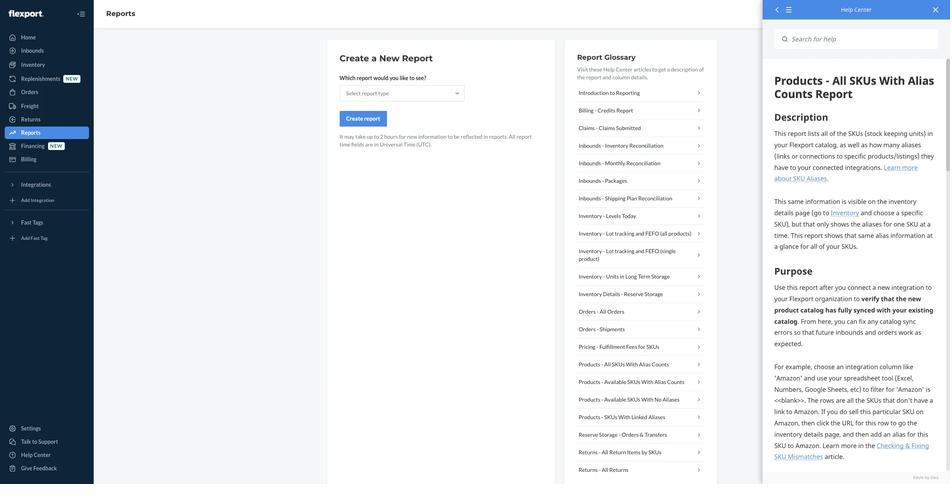 Task type: vqa. For each thing, say whether or not it's contained in the screenshot.
4th '1'
no



Task type: locate. For each thing, give the bounding box(es) containing it.
return
[[610, 449, 627, 456]]

0 vertical spatial alias
[[640, 361, 651, 368]]

- inside 'button'
[[599, 449, 601, 456]]

0 vertical spatial and
[[603, 74, 612, 81]]

create up may
[[346, 115, 363, 122]]

to inside "visit these help center articles to get a description of the report and column details."
[[653, 66, 658, 73]]

center up search search field
[[855, 6, 872, 13]]

add
[[21, 198, 30, 203], [21, 235, 30, 241]]

inventory down product)
[[579, 273, 602, 280]]

2 vertical spatial and
[[636, 248, 645, 254]]

help center up give feedback
[[21, 452, 51, 458]]

1 horizontal spatial reserve
[[625, 291, 644, 297]]

storage right term
[[652, 273, 670, 280]]

1 vertical spatial aliases
[[649, 414, 666, 420]]

- left packages
[[602, 177, 604, 184]]

all for returns - all return items by skus
[[602, 449, 609, 456]]

inbounds
[[21, 47, 44, 54], [579, 142, 601, 149], [579, 160, 601, 166], [579, 177, 601, 184], [579, 195, 601, 202]]

new inside it may take up to 2 hours for new information to be reflected in reports. all report time fields are in universal time (utc).
[[407, 133, 418, 140]]

2 vertical spatial center
[[34, 452, 51, 458]]

description
[[671, 66, 698, 73]]

orders up the freight
[[21, 89, 38, 95]]

up
[[367, 133, 373, 140]]

a right the get in the right of the page
[[668, 66, 670, 73]]

orders for orders - shipments
[[579, 326, 596, 333]]

alias down pricing - fulfillment fees for skus button at the right bottom of page
[[640, 361, 651, 368]]

- for inventory - levels today
[[604, 213, 605, 219]]

-
[[595, 107, 597, 114], [596, 125, 598, 131], [602, 142, 604, 149], [602, 160, 604, 166], [602, 177, 604, 184], [602, 195, 604, 202], [604, 213, 605, 219], [604, 230, 605, 237], [604, 248, 605, 254], [604, 273, 605, 280], [622, 291, 623, 297], [597, 308, 599, 315], [597, 326, 599, 333], [597, 344, 599, 350], [602, 361, 604, 368], [602, 379, 604, 385], [602, 396, 604, 403], [602, 414, 604, 420], [619, 431, 621, 438], [599, 449, 601, 456], [599, 467, 601, 473]]

orders - shipments button
[[578, 321, 705, 338]]

with for products - available skus with no aliases
[[642, 396, 654, 403]]

1 vertical spatial help
[[604, 66, 615, 73]]

and down inventory - lot tracking and fefo (all products) button
[[636, 248, 645, 254]]

0 horizontal spatial help
[[21, 452, 33, 458]]

claims - claims submitted
[[579, 125, 641, 131]]

- for billing - credits report
[[595, 107, 597, 114]]

with down "products - all skus with alias counts" button
[[642, 379, 654, 385]]

1 horizontal spatial report
[[578, 53, 603, 62]]

returns - all return items by skus
[[579, 449, 662, 456]]

3 products from the top
[[579, 396, 601, 403]]

counts inside "products - all skus with alias counts" button
[[652, 361, 670, 368]]

new up time
[[407, 133, 418, 140]]

2 horizontal spatial report
[[617, 107, 634, 114]]

1 vertical spatial help center
[[21, 452, 51, 458]]

1 horizontal spatial center
[[616, 66, 633, 73]]

counts for products - all skus with alias counts
[[652, 361, 670, 368]]

reconciliation down inbounds - packages button
[[639, 195, 673, 202]]

1 vertical spatial new
[[407, 133, 418, 140]]

all up "orders - shipments"
[[600, 308, 607, 315]]

- for products - skus with linked aliases
[[602, 414, 604, 420]]

1 horizontal spatial billing
[[579, 107, 594, 114]]

create for create report
[[346, 115, 363, 122]]

inbounds for inbounds - inventory reconciliation
[[579, 142, 601, 149]]

inventory up orders - all orders
[[579, 291, 602, 297]]

alias for products - all skus with alias counts
[[640, 361, 651, 368]]

inventory - lot tracking and fefo (single product)
[[579, 248, 676, 262]]

- inside button
[[604, 230, 605, 237]]

1 vertical spatial alias
[[655, 379, 667, 385]]

- down claims - claims submitted
[[602, 142, 604, 149]]

- down billing - credits report
[[596, 125, 598, 131]]

skus down transfers
[[649, 449, 662, 456]]

home
[[21, 34, 36, 41]]

reconciliation down claims - claims submitted button
[[630, 142, 664, 149]]

1 horizontal spatial in
[[484, 133, 488, 140]]

fast left tags
[[21, 219, 32, 226]]

in
[[484, 133, 488, 140], [374, 141, 379, 148], [620, 273, 625, 280]]

products - all skus with alias counts button
[[578, 356, 705, 374]]

new for replenishments
[[66, 76, 78, 82]]

1 vertical spatial create
[[346, 115, 363, 122]]

center up "column"
[[616, 66, 633, 73]]

products)
[[669, 230, 692, 237]]

1 vertical spatial fefo
[[646, 248, 660, 254]]

in left "reports."
[[484, 133, 488, 140]]

new
[[380, 53, 400, 64]]

report
[[402, 53, 433, 64], [578, 53, 603, 62], [617, 107, 634, 114]]

0 horizontal spatial billing
[[21, 156, 37, 163]]

billing inside 'link'
[[21, 156, 37, 163]]

2 fefo from the top
[[646, 248, 660, 254]]

1 vertical spatial reconciliation
[[627, 160, 661, 166]]

lot up units
[[606, 248, 614, 254]]

1 tracking from the top
[[615, 230, 635, 237]]

- up products - skus with linked aliases
[[602, 396, 604, 403]]

lot for inventory - lot tracking and fefo (all products)
[[606, 230, 614, 237]]

give feedback
[[21, 465, 57, 472]]

0 horizontal spatial a
[[372, 53, 377, 64]]

1 lot from the top
[[606, 230, 614, 237]]

in left long
[[620, 273, 625, 280]]

orders up "orders - shipments"
[[579, 308, 596, 315]]

1 vertical spatial billing
[[21, 156, 37, 163]]

1 horizontal spatial by
[[926, 475, 930, 480]]

- inside button
[[602, 414, 604, 420]]

orders - all orders
[[579, 308, 625, 315]]

2 lot from the top
[[606, 248, 614, 254]]

- left 'shipments'
[[597, 326, 599, 333]]

returns
[[21, 116, 41, 123], [579, 449, 598, 456], [579, 467, 598, 473], [610, 467, 629, 473]]

report right "reports."
[[517, 133, 532, 140]]

inbounds for inbounds
[[21, 47, 44, 54]]

0 horizontal spatial alias
[[640, 361, 651, 368]]

0 horizontal spatial help center
[[21, 452, 51, 458]]

talk
[[21, 438, 31, 445]]

0 vertical spatial new
[[66, 76, 78, 82]]

0 vertical spatial available
[[605, 379, 627, 385]]

1 vertical spatial by
[[926, 475, 930, 480]]

by
[[642, 449, 648, 456], [926, 475, 930, 480]]

2 products from the top
[[579, 379, 601, 385]]

the
[[578, 74, 585, 81]]

- for pricing - fulfillment fees for skus
[[597, 344, 599, 350]]

visit these help center articles to get a description of the report and column details.
[[578, 66, 704, 81]]

1 vertical spatial counts
[[668, 379, 685, 385]]

0 vertical spatial help center
[[842, 6, 872, 13]]

inventory - levels today
[[579, 213, 637, 219]]

fefo inside inventory - lot tracking and fefo (all products) button
[[646, 230, 660, 237]]

fefo for (single
[[646, 248, 660, 254]]

to inside button
[[32, 438, 37, 445]]

- left levels
[[604, 213, 605, 219]]

tracking for (all
[[615, 230, 635, 237]]

inventory - lot tracking and fefo (all products)
[[579, 230, 692, 237]]

0 vertical spatial create
[[340, 53, 369, 64]]

aliases right linked
[[649, 414, 666, 420]]

reserve down long
[[625, 291, 644, 297]]

inventory up product)
[[579, 248, 602, 254]]

term
[[639, 273, 651, 280]]

1 horizontal spatial help
[[604, 66, 615, 73]]

tracking
[[615, 230, 635, 237], [615, 248, 635, 254]]

skus inside button
[[605, 414, 618, 420]]

2 vertical spatial in
[[620, 273, 625, 280]]

help up the give
[[21, 452, 33, 458]]

- for inventory - units in long term storage
[[604, 273, 605, 280]]

inventory inside inventory details - reserve storage button
[[579, 291, 602, 297]]

products - skus with linked aliases
[[579, 414, 666, 420]]

fefo left (single
[[646, 248, 660, 254]]

inventory down inventory - levels today
[[579, 230, 602, 237]]

2 claims from the left
[[599, 125, 615, 131]]

inventory for inventory - units in long term storage
[[579, 273, 602, 280]]

2 horizontal spatial in
[[620, 273, 625, 280]]

1 vertical spatial lot
[[606, 248, 614, 254]]

2 vertical spatial reconciliation
[[639, 195, 673, 202]]

like
[[400, 75, 409, 81]]

inbounds down claims - claims submitted
[[579, 142, 601, 149]]

1 vertical spatial a
[[668, 66, 670, 73]]

2 vertical spatial help
[[21, 452, 33, 458]]

help center up search search field
[[842, 6, 872, 13]]

select report type
[[346, 90, 389, 97]]

- inside "button"
[[597, 326, 599, 333]]

2 available from the top
[[605, 396, 627, 403]]

all inside 'button'
[[602, 449, 609, 456]]

- for inbounds - packages
[[602, 177, 604, 184]]

returns inside 'button'
[[579, 449, 598, 456]]

tracking down inventory - lot tracking and fefo (all products)
[[615, 248, 635, 254]]

2 tracking from the top
[[615, 248, 635, 254]]

report inside button
[[364, 115, 380, 122]]

claims
[[579, 125, 595, 131], [599, 125, 615, 131]]

with
[[626, 361, 638, 368], [642, 379, 654, 385], [642, 396, 654, 403], [619, 414, 631, 420]]

0 vertical spatial aliases
[[663, 396, 680, 403]]

1 vertical spatial reports
[[21, 129, 41, 136]]

help center inside help center "link"
[[21, 452, 51, 458]]

feedback
[[33, 465, 57, 472]]

reconciliation inside the inbounds - monthly reconciliation button
[[627, 160, 661, 166]]

reporting
[[616, 89, 640, 96]]

report inside button
[[617, 107, 634, 114]]

1 vertical spatial and
[[636, 230, 645, 237]]

- inside inventory - lot tracking and fefo (single product)
[[604, 248, 605, 254]]

inbounds down inbounds - packages at the right top
[[579, 195, 601, 202]]

by left dixa
[[926, 475, 930, 480]]

available up products - skus with linked aliases
[[605, 396, 627, 403]]

1 vertical spatial for
[[639, 344, 646, 350]]

1 horizontal spatial for
[[639, 344, 646, 350]]

report for create a new report
[[402, 53, 433, 64]]

2 add from the top
[[21, 235, 30, 241]]

- left units
[[604, 273, 605, 280]]

orders up pricing in the bottom of the page
[[579, 326, 596, 333]]

in inside button
[[620, 273, 625, 280]]

and inside button
[[636, 230, 645, 237]]

create a new report
[[340, 53, 433, 64]]

inbounds left packages
[[579, 177, 601, 184]]

reflected
[[461, 133, 483, 140]]

products - available skus with alias counts button
[[578, 374, 705, 391]]

4 products from the top
[[579, 414, 601, 420]]

skus up reserve storage - orders & transfers
[[605, 414, 618, 420]]

packages
[[605, 177, 628, 184]]

1 horizontal spatial help center
[[842, 6, 872, 13]]

report left the "type"
[[362, 90, 377, 97]]

returns link
[[5, 113, 89, 126]]

products - skus with linked aliases button
[[578, 409, 705, 426]]

inbounds - shipping plan reconciliation
[[579, 195, 673, 202]]

report up up
[[364, 115, 380, 122]]

- for products - all skus with alias counts
[[602, 361, 604, 368]]

report up see?
[[402, 53, 433, 64]]

create
[[340, 53, 369, 64], [346, 115, 363, 122]]

1 vertical spatial available
[[605, 396, 627, 403]]

0 horizontal spatial new
[[50, 143, 63, 149]]

inventory for inventory
[[21, 61, 45, 68]]

products - available skus with alias counts
[[579, 379, 685, 385]]

billing down 'financing'
[[21, 156, 37, 163]]

alias up no
[[655, 379, 667, 385]]

for right fees
[[639, 344, 646, 350]]

(utc).
[[417, 141, 432, 148]]

help inside "link"
[[21, 452, 33, 458]]

1 vertical spatial reserve
[[579, 431, 599, 438]]

report down reporting
[[617, 107, 634, 114]]

1 fefo from the top
[[646, 230, 660, 237]]

orders inside "button"
[[579, 326, 596, 333]]

- up reserve storage - orders & transfers
[[602, 414, 604, 420]]

reserve up the returns - all return items by skus
[[579, 431, 599, 438]]

for
[[399, 133, 406, 140], [639, 344, 646, 350]]

- left return on the right bottom of the page
[[599, 449, 601, 456]]

0 horizontal spatial claims
[[579, 125, 595, 131]]

inbounds inside 'link'
[[21, 47, 44, 54]]

orders
[[21, 89, 38, 95], [579, 308, 596, 315], [608, 308, 625, 315], [579, 326, 596, 333], [622, 431, 639, 438]]

- left monthly
[[602, 160, 604, 166]]

center
[[855, 6, 872, 13], [616, 66, 633, 73], [34, 452, 51, 458]]

center down talk to support
[[34, 452, 51, 458]]

create up which at left top
[[340, 53, 369, 64]]

0 vertical spatial fefo
[[646, 230, 660, 237]]

claims - claims submitted button
[[578, 120, 705, 137]]

get
[[659, 66, 667, 73]]

0 vertical spatial fast
[[21, 219, 32, 226]]

0 horizontal spatial report
[[402, 53, 433, 64]]

all
[[509, 133, 516, 140], [600, 308, 607, 315], [605, 361, 611, 368], [602, 449, 609, 456], [602, 467, 609, 473]]

0 vertical spatial help
[[842, 6, 854, 13]]

1 vertical spatial storage
[[645, 291, 664, 297]]

- for inbounds - inventory reconciliation
[[602, 142, 604, 149]]

with for products - all skus with alias counts
[[626, 361, 638, 368]]

billing down introduction
[[579, 107, 594, 114]]

- down products - all skus with alias counts
[[602, 379, 604, 385]]

it may take up to 2 hours for new information to be reflected in reports. all report time fields are in universal time (utc).
[[340, 133, 532, 148]]

lot inside button
[[606, 230, 614, 237]]

freight link
[[5, 100, 89, 113]]

1 vertical spatial add
[[21, 235, 30, 241]]

to inside button
[[610, 89, 615, 96]]

tracking inside button
[[615, 230, 635, 237]]

0 horizontal spatial reserve
[[579, 431, 599, 438]]

billing inside button
[[579, 107, 594, 114]]

inventory inside inventory - lot tracking and fefo (all products) button
[[579, 230, 602, 237]]

products inside button
[[579, 414, 601, 420]]

and down the inventory - levels today button
[[636, 230, 645, 237]]

0 vertical spatial counts
[[652, 361, 670, 368]]

available
[[605, 379, 627, 385], [605, 396, 627, 403]]

and inside inventory - lot tracking and fefo (single product)
[[636, 248, 645, 254]]

returns for returns - all returns
[[579, 467, 598, 473]]

fefo left (all
[[646, 230, 660, 237]]

orders left & on the right
[[622, 431, 639, 438]]

0 vertical spatial storage
[[652, 273, 670, 280]]

inbounds for inbounds - packages
[[579, 177, 601, 184]]

2 vertical spatial new
[[50, 143, 63, 149]]

0 vertical spatial center
[[855, 6, 872, 13]]

0 vertical spatial tracking
[[615, 230, 635, 237]]

with left linked
[[619, 414, 631, 420]]

- down fulfillment
[[602, 361, 604, 368]]

add left integration
[[21, 198, 30, 203]]

- down inventory - levels today
[[604, 230, 605, 237]]

0 vertical spatial lot
[[606, 230, 614, 237]]

- for products - available skus with alias counts
[[602, 379, 604, 385]]

inventory for inventory - levels today
[[579, 213, 602, 219]]

- left shipping
[[602, 195, 604, 202]]

help down 'report glossary' on the top of the page
[[604, 66, 615, 73]]

1 horizontal spatial new
[[66, 76, 78, 82]]

- down the returns - all return items by skus
[[599, 467, 601, 473]]

products for products - available skus with no aliases
[[579, 396, 601, 403]]

with left no
[[642, 396, 654, 403]]

storage inside inventory details - reserve storage button
[[645, 291, 664, 297]]

1 horizontal spatial a
[[668, 66, 670, 73]]

inventory up monthly
[[605, 142, 629, 149]]

0 horizontal spatial center
[[34, 452, 51, 458]]

0 vertical spatial by
[[642, 449, 648, 456]]

and
[[603, 74, 612, 81], [636, 230, 645, 237], [636, 248, 645, 254]]

inventory inside the inventory - levels today button
[[579, 213, 602, 219]]

1 horizontal spatial alias
[[655, 379, 667, 385]]

0 vertical spatial billing
[[579, 107, 594, 114]]

tracking inside inventory - lot tracking and fefo (single product)
[[615, 248, 635, 254]]

talk to support
[[21, 438, 58, 445]]

reports link
[[106, 9, 135, 18], [5, 127, 89, 139]]

transfers
[[645, 431, 668, 438]]

and for inventory - lot tracking and fefo (all products)
[[636, 230, 645, 237]]

- left credits
[[595, 107, 597, 114]]

storage up return on the right bottom of the page
[[600, 431, 618, 438]]

by right items
[[642, 449, 648, 456]]

0 vertical spatial for
[[399, 133, 406, 140]]

1 vertical spatial reports link
[[5, 127, 89, 139]]

- up inventory - units in long term storage
[[604, 248, 605, 254]]

- right pricing in the bottom of the page
[[597, 344, 599, 350]]

fast
[[21, 219, 32, 226], [31, 235, 40, 241]]

0 vertical spatial reconciliation
[[630, 142, 664, 149]]

to
[[653, 66, 658, 73], [410, 75, 415, 81], [610, 89, 615, 96], [374, 133, 379, 140], [448, 133, 453, 140], [32, 438, 37, 445]]

storage
[[652, 273, 670, 280], [645, 291, 664, 297], [600, 431, 618, 438]]

claims down billing - credits report
[[579, 125, 595, 131]]

inventory inside inventory link
[[21, 61, 45, 68]]

1 vertical spatial tracking
[[615, 248, 635, 254]]

fefo for (all
[[646, 230, 660, 237]]

and inside "visit these help center articles to get a description of the report and column details."
[[603, 74, 612, 81]]

inventory inside inventory - units in long term storage button
[[579, 273, 602, 280]]

available for products - available skus with alias counts
[[605, 379, 627, 385]]

1 horizontal spatial claims
[[599, 125, 615, 131]]

fast left tag
[[31, 235, 40, 241]]

create inside button
[[346, 115, 363, 122]]

no
[[655, 396, 662, 403]]

0 horizontal spatial by
[[642, 449, 648, 456]]

billing - credits report
[[579, 107, 634, 114]]

by inside 'button'
[[642, 449, 648, 456]]

reconciliation for inbounds - inventory reconciliation
[[630, 142, 664, 149]]

0 horizontal spatial for
[[399, 133, 406, 140]]

returns for returns
[[21, 116, 41, 123]]

time
[[404, 141, 416, 148]]

a left new
[[372, 53, 377, 64]]

inventory details - reserve storage button
[[578, 286, 705, 303]]

all right "reports."
[[509, 133, 516, 140]]

available down products - all skus with alias counts
[[605, 379, 627, 385]]

1 available from the top
[[605, 379, 627, 385]]

add for add fast tag
[[21, 235, 30, 241]]

inventory inside inventory - lot tracking and fefo (single product)
[[579, 248, 602, 254]]

in right are
[[374, 141, 379, 148]]

which
[[340, 75, 356, 81]]

with for products - available skus with alias counts
[[642, 379, 654, 385]]

help up search search field
[[842, 6, 854, 13]]

integrations button
[[5, 179, 89, 191]]

1 add from the top
[[21, 198, 30, 203]]

inbounds - inventory reconciliation
[[579, 142, 664, 149]]

inbounds - shipping plan reconciliation button
[[578, 190, 705, 208]]

linked
[[632, 414, 648, 420]]

fefo
[[646, 230, 660, 237], [646, 248, 660, 254]]

inventory for inventory details - reserve storage
[[579, 291, 602, 297]]

a inside "visit these help center articles to get a description of the report and column details."
[[668, 66, 670, 73]]

- up "orders - shipments"
[[597, 308, 599, 315]]

tracking down the today at the top right of page
[[615, 230, 635, 237]]

with inside button
[[619, 414, 631, 420]]

inventory left levels
[[579, 213, 602, 219]]

2 vertical spatial storage
[[600, 431, 618, 438]]

reconciliation down inbounds - inventory reconciliation button at right
[[627, 160, 661, 166]]

help center
[[842, 6, 872, 13], [21, 452, 51, 458]]

storage down term
[[645, 291, 664, 297]]

counts inside products - available skus with alias counts button
[[668, 379, 685, 385]]

lot inside inventory - lot tracking and fefo (single product)
[[606, 248, 614, 254]]

0 vertical spatial reports link
[[106, 9, 135, 18]]

create for create a new report
[[340, 53, 369, 64]]

1 products from the top
[[579, 361, 601, 368]]

to left reporting
[[610, 89, 615, 96]]

0 horizontal spatial in
[[374, 141, 379, 148]]

1 horizontal spatial reports link
[[106, 9, 135, 18]]

reconciliation inside inbounds - inventory reconciliation button
[[630, 142, 664, 149]]

products
[[579, 361, 601, 368], [579, 379, 601, 385], [579, 396, 601, 403], [579, 414, 601, 420]]

counts for products - available skus with alias counts
[[668, 379, 685, 385]]

1 vertical spatial center
[[616, 66, 633, 73]]

new up billing 'link'
[[50, 143, 63, 149]]

0 vertical spatial add
[[21, 198, 30, 203]]

settings
[[21, 425, 41, 432]]

0 vertical spatial reports
[[106, 9, 135, 18]]

fefo inside inventory - lot tracking and fefo (single product)
[[646, 248, 660, 254]]

new up orders link
[[66, 76, 78, 82]]

aliases right no
[[663, 396, 680, 403]]

inventory up replenishments
[[21, 61, 45, 68]]

2 horizontal spatial new
[[407, 133, 418, 140]]



Task type: describe. For each thing, give the bounding box(es) containing it.
0 vertical spatial a
[[372, 53, 377, 64]]

available for products - available skus with no aliases
[[605, 396, 627, 403]]

orders up 'shipments'
[[608, 308, 625, 315]]

2
[[380, 133, 383, 140]]

report glossary
[[578, 53, 636, 62]]

aliases inside button
[[663, 396, 680, 403]]

inventory - units in long term storage button
[[578, 268, 705, 286]]

today
[[622, 213, 637, 219]]

report for create report
[[364, 115, 380, 122]]

orders - shipments
[[579, 326, 625, 333]]

report for billing - credits report
[[617, 107, 634, 114]]

skus down the orders - shipments "button" in the right bottom of the page
[[647, 344, 660, 350]]

reserve storage - orders & transfers button
[[578, 426, 705, 444]]

1 horizontal spatial reports
[[106, 9, 135, 18]]

fulfillment
[[600, 344, 626, 350]]

type
[[379, 90, 389, 97]]

pricing - fulfillment fees for skus button
[[578, 338, 705, 356]]

tracking for (single
[[615, 248, 635, 254]]

orders - all orders button
[[578, 303, 705, 321]]

plan
[[627, 195, 638, 202]]

it
[[340, 133, 344, 140]]

visit
[[578, 66, 588, 73]]

for inside it may take up to 2 hours for new information to be reflected in reports. all report time fields are in universal time (utc).
[[399, 133, 406, 140]]

pricing
[[579, 344, 596, 350]]

fast inside dropdown button
[[21, 219, 32, 226]]

- for inbounds - shipping plan reconciliation
[[602, 195, 604, 202]]

freight
[[21, 103, 39, 109]]

returns - all return items by skus button
[[578, 444, 705, 462]]

2 horizontal spatial help
[[842, 6, 854, 13]]

center inside "link"
[[34, 452, 51, 458]]

see?
[[416, 75, 427, 81]]

inventory - lot tracking and fefo (single product) button
[[578, 243, 705, 268]]

1 claims from the left
[[579, 125, 595, 131]]

- for returns - all return items by skus
[[599, 449, 601, 456]]

storage inside reserve storage - orders & transfers button
[[600, 431, 618, 438]]

add fast tag
[[21, 235, 48, 241]]

credits
[[598, 107, 616, 114]]

new for financing
[[50, 143, 63, 149]]

time
[[340, 141, 351, 148]]

be
[[454, 133, 460, 140]]

report for which report would you like to see?
[[357, 75, 373, 81]]

- for orders - all orders
[[597, 308, 599, 315]]

billing for billing - credits report
[[579, 107, 594, 114]]

dixa
[[931, 475, 939, 480]]

orders for orders - all orders
[[579, 308, 596, 315]]

you
[[390, 75, 399, 81]]

- for inventory - lot tracking and fefo (single product)
[[604, 248, 605, 254]]

all for products - all skus with alias counts
[[605, 361, 611, 368]]

tags
[[33, 219, 43, 226]]

to right like
[[410, 75, 415, 81]]

all for returns - all returns
[[602, 467, 609, 473]]

reconciliation inside inbounds - shipping plan reconciliation button
[[639, 195, 673, 202]]

to left be
[[448, 133, 453, 140]]

aliases inside button
[[649, 414, 666, 420]]

returns - all returns button
[[578, 462, 705, 479]]

products for products - available skus with alias counts
[[579, 379, 601, 385]]

inventory - units in long term storage
[[579, 273, 670, 280]]

- for inbounds - monthly reconciliation
[[602, 160, 604, 166]]

- right details
[[622, 291, 623, 297]]

Search search field
[[788, 29, 939, 49]]

which report would you like to see?
[[340, 75, 427, 81]]

integrations
[[21, 181, 51, 188]]

add integration link
[[5, 194, 89, 207]]

0 horizontal spatial reports
[[21, 129, 41, 136]]

all for orders - all orders
[[600, 308, 607, 315]]

skus down pricing - fulfillment fees for skus
[[612, 361, 625, 368]]

these
[[590, 66, 603, 73]]

to left 2
[[374, 133, 379, 140]]

are
[[366, 141, 373, 148]]

- up the returns - all return items by skus
[[619, 431, 621, 438]]

storage inside inventory - units in long term storage button
[[652, 273, 670, 280]]

1 vertical spatial fast
[[31, 235, 40, 241]]

- for claims - claims submitted
[[596, 125, 598, 131]]

add integration
[[21, 198, 54, 203]]

product)
[[579, 256, 600, 262]]

glossary
[[605, 53, 636, 62]]

close navigation image
[[77, 9, 86, 19]]

of
[[700, 66, 704, 73]]

long
[[626, 273, 637, 280]]

inbounds link
[[5, 45, 89, 57]]

column
[[613, 74, 630, 81]]

inbounds - monthly reconciliation
[[579, 160, 661, 166]]

monthly
[[605, 160, 626, 166]]

report for select report type
[[362, 90, 377, 97]]

lot for inventory - lot tracking and fefo (single product)
[[606, 248, 614, 254]]

inbounds - inventory reconciliation button
[[578, 137, 705, 155]]

report inside it may take up to 2 hours for new information to be reflected in reports. all report time fields are in universal time (utc).
[[517, 133, 532, 140]]

add for add integration
[[21, 198, 30, 203]]

center inside "visit these help center articles to get a description of the report and column details."
[[616, 66, 633, 73]]

0 vertical spatial reserve
[[625, 291, 644, 297]]

universal
[[380, 141, 403, 148]]

help inside "visit these help center articles to get a description of the report and column details."
[[604, 66, 615, 73]]

tag
[[41, 235, 48, 241]]

for inside button
[[639, 344, 646, 350]]

shipments
[[600, 326, 625, 333]]

2 horizontal spatial center
[[855, 6, 872, 13]]

billing for billing
[[21, 156, 37, 163]]

inventory for inventory - lot tracking and fefo (single product)
[[579, 248, 602, 254]]

levels
[[606, 213, 621, 219]]

units
[[606, 273, 619, 280]]

elevio
[[914, 475, 925, 480]]

products - available skus with no aliases
[[579, 396, 680, 403]]

inbounds for inbounds - monthly reconciliation
[[579, 160, 601, 166]]

&
[[640, 431, 644, 438]]

financing
[[21, 143, 45, 149]]

orders link
[[5, 86, 89, 98]]

by inside 'link'
[[926, 475, 930, 480]]

elevio by dixa
[[914, 475, 939, 480]]

inventory - lot tracking and fefo (all products) button
[[578, 225, 705, 243]]

and for inventory - lot tracking and fefo (single product)
[[636, 248, 645, 254]]

orders for orders
[[21, 89, 38, 95]]

products - all skus with alias counts
[[579, 361, 670, 368]]

inbounds for inbounds - shipping plan reconciliation
[[579, 195, 601, 202]]

settings link
[[5, 422, 89, 435]]

introduction to reporting
[[579, 89, 640, 96]]

integration
[[31, 198, 54, 203]]

- for orders - shipments
[[597, 326, 599, 333]]

skus inside 'button'
[[649, 449, 662, 456]]

flexport logo image
[[9, 10, 44, 18]]

inventory link
[[5, 59, 89, 71]]

products for products - all skus with alias counts
[[579, 361, 601, 368]]

introduction to reporting button
[[578, 84, 705, 102]]

inventory - levels today button
[[578, 208, 705, 225]]

alias for products - available skus with alias counts
[[655, 379, 667, 385]]

take
[[356, 133, 366, 140]]

all inside it may take up to 2 hours for new information to be reflected in reports. all report time fields are in universal time (utc).
[[509, 133, 516, 140]]

0 vertical spatial in
[[484, 133, 488, 140]]

information
[[419, 133, 447, 140]]

elevio by dixa link
[[775, 475, 939, 480]]

products - available skus with no aliases button
[[578, 391, 705, 409]]

inventory for inventory - lot tracking and fefo (all products)
[[579, 230, 602, 237]]

details
[[604, 291, 621, 297]]

- for inventory - lot tracking and fefo (all products)
[[604, 230, 605, 237]]

talk to support button
[[5, 436, 89, 448]]

help center link
[[5, 449, 89, 462]]

inventory inside inbounds - inventory reconciliation button
[[605, 142, 629, 149]]

create report button
[[340, 111, 387, 127]]

returns for returns - all return items by skus
[[579, 449, 598, 456]]

inbounds - packages button
[[578, 172, 705, 190]]

- for products - available skus with no aliases
[[602, 396, 604, 403]]

1 vertical spatial in
[[374, 141, 379, 148]]

reports.
[[489, 133, 508, 140]]

skus up "products - available skus with no aliases"
[[628, 379, 641, 385]]

skus down products - available skus with alias counts
[[628, 396, 641, 403]]

reconciliation for inbounds - monthly reconciliation
[[627, 160, 661, 166]]

products for products - skus with linked aliases
[[579, 414, 601, 420]]

- for returns - all returns
[[599, 467, 601, 473]]

add fast tag link
[[5, 232, 89, 245]]

0 horizontal spatial reports link
[[5, 127, 89, 139]]

may
[[345, 133, 355, 140]]

returns - all returns
[[579, 467, 629, 473]]

fees
[[627, 344, 638, 350]]

introduction
[[579, 89, 609, 96]]

report inside "visit these help center articles to get a description of the report and column details."
[[587, 74, 602, 81]]

inbounds - monthly reconciliation button
[[578, 155, 705, 172]]



